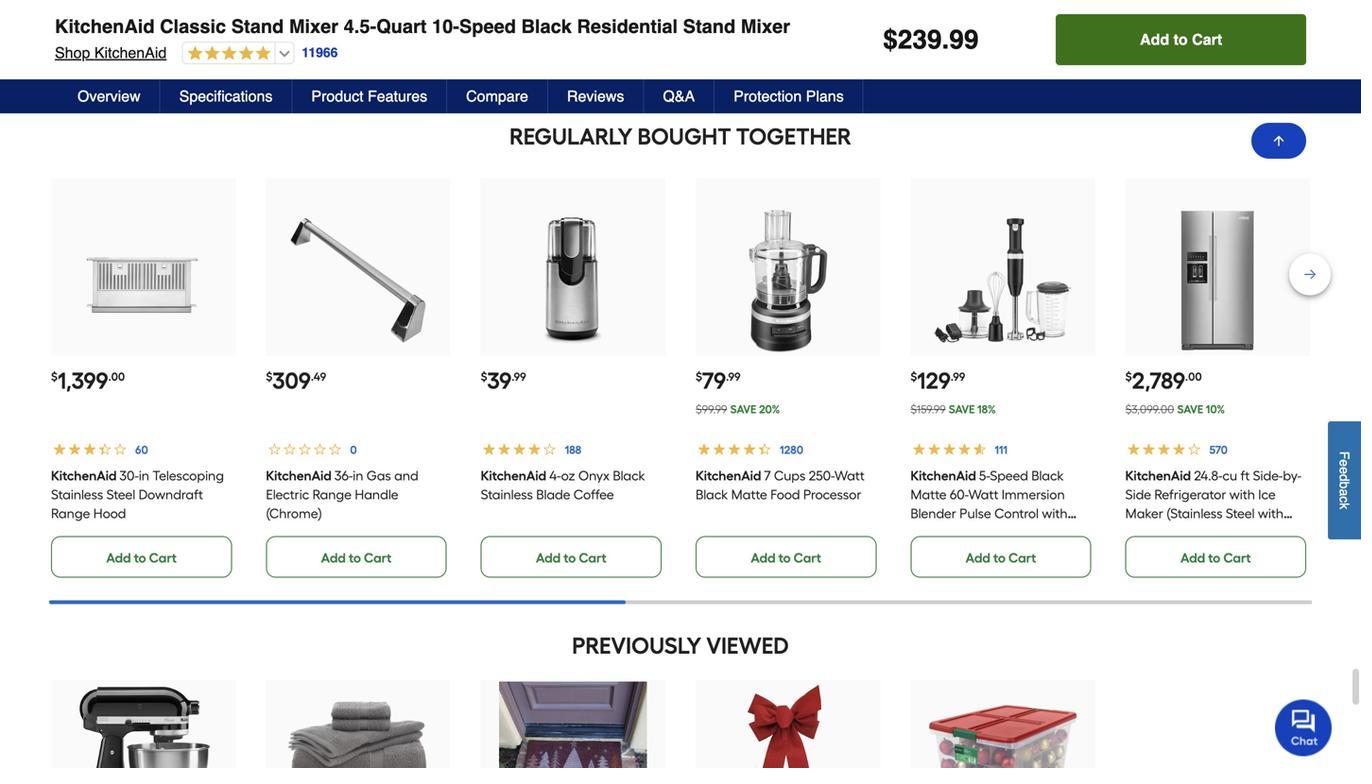 Task type: vqa. For each thing, say whether or not it's contained in the screenshot.


Task type: locate. For each thing, give the bounding box(es) containing it.
2 stainless from the left
[[481, 487, 533, 503]]

save for 2,789
[[1178, 403, 1204, 417]]

cart inside 1,399 list item
[[149, 550, 177, 567]]

steel up the energy on the right
[[1226, 506, 1255, 522]]

hood
[[93, 506, 126, 522]]

1 vertical spatial steel
[[1226, 506, 1255, 522]]

in up "downdraft"
[[139, 468, 149, 484]]

range left the hood at the left bottom
[[51, 506, 90, 522]]

stand
[[231, 16, 284, 37], [683, 16, 736, 37]]

stand up 4.8 stars image
[[231, 16, 284, 37]]

plans
[[806, 87, 844, 105]]

stainless up the hood at the left bottom
[[51, 487, 103, 503]]

add inside 79 list item
[[751, 550, 776, 567]]

2 matte from the left
[[911, 487, 947, 503]]

to inside 79 list item
[[779, 550, 791, 567]]

0 horizontal spatial stand
[[231, 16, 284, 37]]

stainless
[[51, 487, 103, 503], [481, 487, 533, 503]]

.00 inside $ 2,789 .00
[[1186, 370, 1202, 384]]

save left 20%
[[731, 403, 757, 417]]

1 horizontal spatial .00
[[1186, 370, 1202, 384]]

f e e d b a c k button
[[1328, 422, 1362, 540]]

kitchenaid 24.8-cu ft side-by-side refrigerator with ice maker (stainless steel with printshield finish) energy star image
[[1144, 207, 1292, 354]]

arrow up image
[[1272, 133, 1287, 148]]

watt inside "5-speed black matte 60-watt immersion blender pulse control with accessory jar"
[[969, 487, 999, 503]]

$99.99 save 20%
[[696, 403, 780, 417]]

1 horizontal spatial speed
[[990, 468, 1029, 484]]

watt
[[835, 468, 865, 484], [969, 487, 999, 503]]

1 horizontal spatial steel
[[1226, 506, 1255, 522]]

range
[[313, 487, 352, 503], [51, 506, 90, 522]]

1 horizontal spatial save
[[949, 403, 975, 417]]

2 in from the left
[[353, 468, 363, 484]]

kitchenaid for 36-in gas and electric range handle (chrome)
[[266, 468, 332, 484]]

in left gas
[[353, 468, 363, 484]]

c
[[1337, 496, 1353, 503]]

.
[[942, 25, 950, 55]]

1 horizontal spatial range
[[313, 487, 352, 503]]

blender
[[911, 506, 957, 522]]

specifications button
[[160, 79, 293, 113]]

refrigerator
[[1155, 487, 1227, 503]]

0 horizontal spatial in
[[139, 468, 149, 484]]

specifications
[[179, 87, 273, 105]]

save left 10%
[[1178, 403, 1204, 417]]

18%
[[978, 403, 996, 417]]

add to cart inside 309 list item
[[321, 550, 392, 567]]

product
[[311, 87, 364, 105]]

handle
[[355, 487, 398, 503]]

0 horizontal spatial watt
[[835, 468, 865, 484]]

to inside 39 list item
[[564, 550, 576, 567]]

mixer
[[289, 16, 339, 37], [741, 16, 790, 37]]

e up d
[[1337, 460, 1353, 467]]

speed up immersion
[[990, 468, 1029, 484]]

chat invite button image
[[1276, 699, 1333, 757]]

36-
[[335, 468, 353, 484]]

kitchenaid 36-in gas and electric range handle (chrome) image
[[284, 207, 432, 354]]

electric
[[266, 487, 309, 503]]

7
[[764, 468, 771, 484]]

shop kitchenaid
[[55, 44, 167, 61]]

1 in from the left
[[139, 468, 149, 484]]

cart inside 2,789 list item
[[1224, 550, 1252, 567]]

309 list item
[[266, 178, 451, 578]]

kitchenaid 7 cups 250-watt black matte food processor image
[[714, 207, 862, 354]]

$ inside the $ 79 .99
[[696, 370, 702, 384]]

black right onyx
[[613, 468, 645, 484]]

2 save from the left
[[949, 403, 975, 417]]

0 vertical spatial range
[[313, 487, 352, 503]]

ice
[[1259, 487, 1276, 503]]

30-
[[120, 468, 139, 484]]

1 vertical spatial speed
[[990, 468, 1029, 484]]

$ inside the $ 309 .49
[[266, 370, 273, 384]]

.99 inside the $ 79 .99
[[726, 370, 741, 384]]

range down 36-
[[313, 487, 352, 503]]

1 matte from the left
[[731, 487, 768, 503]]

save inside "129" list item
[[949, 403, 975, 417]]

$ inside $ 129 .99
[[911, 370, 917, 384]]

previously viewed heading
[[49, 628, 1312, 665]]

add to cart inside button
[[1140, 31, 1223, 48]]

cart inside "129" list item
[[1009, 550, 1037, 567]]

kitchenaid left 4-
[[481, 468, 547, 484]]

protection
[[734, 87, 802, 105]]

with down immersion
[[1042, 506, 1068, 522]]

with
[[1230, 487, 1256, 503], [1042, 506, 1068, 522], [1258, 506, 1284, 522]]

matte inside 7 cups 250-watt black matte food processor
[[731, 487, 768, 503]]

matte inside "5-speed black matte 60-watt immersion blender pulse control with accessory jar"
[[911, 487, 947, 503]]

black left residential
[[521, 16, 572, 37]]

.99 inside $ 39 .99
[[512, 370, 526, 384]]

protection plans button
[[715, 79, 864, 113]]

.99
[[512, 370, 526, 384], [726, 370, 741, 384], [951, 370, 966, 384]]

black up immersion
[[1032, 468, 1064, 484]]

kitchenaid for 5-speed black matte 60-watt immersion blender pulse control with accessory jar
[[911, 468, 977, 484]]

add to cart link inside 39 list item
[[481, 537, 662, 578]]

$ 2,789 .00
[[1126, 367, 1202, 395]]

save left 18% at the bottom
[[949, 403, 975, 417]]

add to cart
[[106, 22, 177, 38], [321, 22, 392, 38], [536, 22, 607, 38], [751, 22, 822, 38], [966, 22, 1037, 38], [1181, 22, 1252, 38], [1140, 31, 1223, 48], [106, 550, 177, 567], [321, 550, 392, 567], [536, 550, 607, 567], [751, 550, 822, 567], [966, 550, 1037, 567], [1181, 550, 1252, 567]]

.00
[[108, 370, 125, 384], [1186, 370, 1202, 384]]

a
[[1337, 489, 1353, 496]]

stand up q&a
[[683, 16, 736, 37]]

0 horizontal spatial .00
[[108, 370, 125, 384]]

oz
[[561, 468, 575, 484]]

save for 129
[[949, 403, 975, 417]]

$ 1,399 .00
[[51, 367, 125, 395]]

0 horizontal spatial stainless
[[51, 487, 103, 503]]

1 horizontal spatial watt
[[969, 487, 999, 503]]

shop
[[55, 44, 90, 61]]

1 vertical spatial range
[[51, 506, 90, 522]]

60-
[[950, 487, 969, 503]]

kitchenaid inside 2,789 list item
[[1126, 468, 1191, 484]]

1 horizontal spatial matte
[[911, 487, 947, 503]]

2 horizontal spatial save
[[1178, 403, 1204, 417]]

finish)
[[1191, 525, 1229, 541]]

$ 79 .99
[[696, 367, 741, 395]]

speed up the compare
[[459, 16, 516, 37]]

2 .99 from the left
[[726, 370, 741, 384]]

0 vertical spatial steel
[[106, 487, 135, 503]]

b
[[1337, 482, 1353, 489]]

0 horizontal spatial .99
[[512, 370, 526, 384]]

1 stand from the left
[[231, 16, 284, 37]]

4-
[[550, 468, 561, 484]]

kitchenaid inside 1,399 list item
[[51, 468, 117, 484]]

250-
[[809, 468, 835, 484]]

in for 309
[[353, 468, 363, 484]]

save for 79
[[731, 403, 757, 417]]

2,789 list item
[[1126, 178, 1310, 578]]

watt inside 7 cups 250-watt black matte food processor
[[835, 468, 865, 484]]

in inside 36-in gas and electric range handle (chrome)
[[353, 468, 363, 484]]

matte up 'blender'
[[911, 487, 947, 503]]

24.8-cu ft side-by- side refrigerator with ice maker (stainless steel with printshield finish) energy star
[[1126, 468, 1302, 560]]

.00 inside $ 1,399 .00
[[108, 370, 125, 384]]

0 horizontal spatial speed
[[459, 16, 516, 37]]

add inside 2,789 list item
[[1181, 550, 1206, 567]]

in inside 30-in telescoping stainless steel downdraft range hood
[[139, 468, 149, 484]]

.99 for 129
[[951, 370, 966, 384]]

matte down 7
[[731, 487, 768, 503]]

0 horizontal spatial steel
[[106, 487, 135, 503]]

add to cart inside "129" list item
[[966, 550, 1037, 567]]

matte
[[731, 487, 768, 503], [911, 487, 947, 503]]

save inside 2,789 list item
[[1178, 403, 1204, 417]]

1 vertical spatial watt
[[969, 487, 999, 503]]

kitchenaid left 30-
[[51, 468, 117, 484]]

3 save from the left
[[1178, 403, 1204, 417]]

to inside 309 list item
[[349, 550, 361, 567]]

bought
[[638, 123, 731, 150]]

2 .00 from the left
[[1186, 370, 1202, 384]]

1 .00 from the left
[[108, 370, 125, 384]]

watt up 'processor'
[[835, 468, 865, 484]]

129 list item
[[911, 178, 1096, 578]]

kitchenaid up "side"
[[1126, 468, 1191, 484]]

steel down 30-
[[106, 487, 135, 503]]

classic
[[160, 16, 226, 37]]

$
[[883, 25, 898, 55], [51, 370, 58, 384], [266, 370, 273, 384], [481, 370, 488, 384], [696, 370, 702, 384], [911, 370, 917, 384], [1126, 370, 1132, 384]]

viewed
[[707, 633, 789, 660]]

add
[[106, 22, 131, 38], [321, 22, 346, 38], [536, 22, 561, 38], [751, 22, 776, 38], [966, 22, 991, 38], [1181, 22, 1206, 38], [1140, 31, 1170, 48], [106, 550, 131, 567], [321, 550, 346, 567], [536, 550, 561, 567], [751, 550, 776, 567], [966, 550, 991, 567], [1181, 550, 1206, 567]]

steel inside 30-in telescoping stainless steel downdraft range hood
[[106, 487, 135, 503]]

gas
[[367, 468, 391, 484]]

$159.99
[[911, 403, 946, 417]]

watt down 5- at the right
[[969, 487, 999, 503]]

$ inside $ 2,789 .00
[[1126, 370, 1132, 384]]

0 vertical spatial watt
[[835, 468, 865, 484]]

1 horizontal spatial .99
[[726, 370, 741, 384]]

kitchenaid inside "129" list item
[[911, 468, 977, 484]]

previously
[[572, 633, 702, 660]]

0 horizontal spatial mixer
[[289, 16, 339, 37]]

0 horizontal spatial with
[[1042, 506, 1068, 522]]

mixer up protection
[[741, 16, 790, 37]]

.99 for 39
[[512, 370, 526, 384]]

1 .99 from the left
[[512, 370, 526, 384]]

regularly bought together
[[510, 123, 852, 150]]

mixer up 11966
[[289, 16, 339, 37]]

kitchenaid for 4-oz onyx black stainless blade coffee
[[481, 468, 547, 484]]

with down ice
[[1258, 506, 1284, 522]]

3 .99 from the left
[[951, 370, 966, 384]]

steel inside 24.8-cu ft side-by- side refrigerator with ice maker (stainless steel with printshield finish) energy star
[[1226, 506, 1255, 522]]

239
[[898, 25, 942, 55]]

immersion
[[1002, 487, 1065, 503]]

save inside 79 list item
[[731, 403, 757, 417]]

add to cart inside 39 list item
[[536, 550, 607, 567]]

stainless left blade
[[481, 487, 533, 503]]

steel
[[106, 487, 135, 503], [1226, 506, 1255, 522]]

1 horizontal spatial stand
[[683, 16, 736, 37]]

0 horizontal spatial save
[[731, 403, 757, 417]]

kitchenaid up electric
[[266, 468, 332, 484]]

with down ft
[[1230, 487, 1256, 503]]

$ inside $ 39 .99
[[481, 370, 488, 384]]

4-oz onyx black stainless blade coffee
[[481, 468, 645, 503]]

kitchenaid left 7
[[696, 468, 762, 484]]

kitchenaid inside 39 list item
[[481, 468, 547, 484]]

accessory
[[911, 525, 972, 541]]

1 save from the left
[[731, 403, 757, 417]]

$ for 309
[[266, 370, 273, 384]]

0 horizontal spatial range
[[51, 506, 90, 522]]

$ inside $ 1,399 .00
[[51, 370, 58, 384]]

2 mixer from the left
[[741, 16, 790, 37]]

2 horizontal spatial .99
[[951, 370, 966, 384]]

kitchenaid 30-in telescoping stainless steel downdraft range hood image
[[70, 207, 217, 354]]

e
[[1337, 460, 1353, 467], [1337, 467, 1353, 474]]

add inside button
[[1140, 31, 1170, 48]]

kitchenaid inside 309 list item
[[266, 468, 332, 484]]

kitchenaid up the 60- at the right
[[911, 468, 977, 484]]

black
[[521, 16, 572, 37], [613, 468, 645, 484], [1032, 468, 1064, 484], [696, 487, 728, 503]]

0 vertical spatial speed
[[459, 16, 516, 37]]

kitchenaid
[[55, 16, 155, 37], [94, 44, 167, 61], [51, 468, 117, 484], [266, 468, 332, 484], [481, 468, 547, 484], [696, 468, 762, 484], [911, 468, 977, 484], [1126, 468, 1191, 484]]

downdraft
[[139, 487, 203, 503]]

1 horizontal spatial in
[[353, 468, 363, 484]]

westpoint home monument grey cotton quick dry bath towel set (utica essentials) image
[[284, 682, 432, 769]]

quart
[[376, 16, 427, 37]]

black left "food"
[[696, 487, 728, 503]]

.99 inside $ 129 .99
[[951, 370, 966, 384]]

features
[[368, 87, 427, 105]]

save
[[731, 403, 757, 417], [949, 403, 975, 417], [1178, 403, 1204, 417]]

1 stainless from the left
[[51, 487, 103, 503]]

2 e from the top
[[1337, 467, 1353, 474]]

e up b
[[1337, 467, 1353, 474]]

kitchenaid inside 79 list item
[[696, 468, 762, 484]]

1 horizontal spatial mixer
[[741, 16, 790, 37]]

0 horizontal spatial matte
[[731, 487, 768, 503]]

1 horizontal spatial stainless
[[481, 487, 533, 503]]



Task type: describe. For each thing, give the bounding box(es) containing it.
add inside "129" list item
[[966, 550, 991, 567]]

d
[[1337, 474, 1353, 482]]

11966
[[302, 45, 338, 60]]

residential
[[577, 16, 678, 37]]

4.5-
[[344, 16, 376, 37]]

regularly bought together heading
[[49, 118, 1312, 156]]

to inside 1,399 list item
[[134, 550, 146, 567]]

printshield
[[1126, 525, 1188, 541]]

20%
[[759, 403, 780, 417]]

to inside "129" list item
[[994, 550, 1006, 567]]

blade
[[536, 487, 571, 503]]

5-speed black matte 60-watt immersion blender pulse control with accessory jar
[[911, 468, 1068, 541]]

2 stand from the left
[[683, 16, 736, 37]]

energy
[[1232, 525, 1280, 541]]

compare button
[[447, 79, 548, 113]]

.99 for 79
[[726, 370, 741, 384]]

add to cart link inside 2,789 list item
[[1126, 537, 1307, 578]]

protection plans
[[734, 87, 844, 105]]

.00 for 1,399
[[108, 370, 125, 384]]

regularly
[[510, 123, 633, 150]]

speed inside "5-speed black matte 60-watt immersion blender pulse control with accessory jar"
[[990, 468, 1029, 484]]

ft
[[1241, 468, 1250, 484]]

k
[[1337, 503, 1353, 510]]

with inside "5-speed black matte 60-watt immersion blender pulse control with accessory jar"
[[1042, 506, 1068, 522]]

cart inside button
[[1192, 31, 1223, 48]]

product features
[[311, 87, 427, 105]]

1,399
[[58, 367, 108, 395]]

24.8-
[[1194, 468, 1223, 484]]

99
[[950, 25, 979, 55]]

previously viewed
[[572, 633, 789, 660]]

2,789
[[1132, 367, 1186, 395]]

side
[[1126, 487, 1152, 503]]

rubber-cal 2-ft x 3-ft brown rectangular indoor or outdoor winter door mat image
[[499, 682, 647, 769]]

together
[[736, 123, 852, 150]]

(chrome)
[[266, 506, 322, 522]]

onyx
[[579, 468, 610, 484]]

f
[[1337, 452, 1353, 460]]

coffee
[[574, 487, 614, 503]]

add to cart link inside 309 list item
[[266, 537, 447, 578]]

kitchenaid 5-speed black matte 60-watt immersion blender pulse control with accessory jar image
[[929, 207, 1077, 354]]

food
[[771, 487, 800, 503]]

kitchenaid for 30-in telescoping stainless steel downdraft range hood
[[51, 468, 117, 484]]

$ for 39
[[481, 370, 488, 384]]

q&a
[[663, 87, 695, 105]]

$ for 239
[[883, 25, 898, 55]]

add to cart inside 1,399 list item
[[106, 550, 177, 567]]

(stainless
[[1167, 506, 1223, 522]]

$ for 129
[[911, 370, 917, 384]]

1,399 list item
[[51, 178, 236, 578]]

add to cart link inside "129" list item
[[911, 537, 1092, 578]]

cu
[[1223, 468, 1238, 484]]

10%
[[1206, 403, 1225, 417]]

79
[[702, 367, 726, 395]]

compare
[[466, 87, 528, 105]]

control
[[995, 506, 1039, 522]]

kitchenaid 4-oz onyx black stainless blade coffee image
[[499, 207, 647, 354]]

cart inside 79 list item
[[794, 550, 822, 567]]

1 horizontal spatial with
[[1230, 487, 1256, 503]]

add inside 1,399 list item
[[106, 550, 131, 567]]

7 cups 250-watt black matte food processor
[[696, 468, 865, 503]]

$3,099.00
[[1126, 403, 1175, 417]]

overview button
[[59, 79, 160, 113]]

39 list item
[[481, 178, 666, 578]]

range inside 36-in gas and electric range handle (chrome)
[[313, 487, 352, 503]]

$ 309 .49
[[266, 367, 326, 395]]

add inside 39 list item
[[536, 550, 561, 567]]

4.8 stars image
[[183, 45, 271, 63]]

cart inside 309 list item
[[364, 550, 392, 567]]

holiday living large 16.5-gallons (66-quart) clear weatherproof heavy duty tote with latching lid image
[[929, 682, 1077, 769]]

stainless inside 4-oz onyx black stainless blade coffee
[[481, 487, 533, 503]]

overview
[[78, 87, 141, 105]]

black inside 4-oz onyx black stainless blade coffee
[[613, 468, 645, 484]]

1 e from the top
[[1337, 460, 1353, 467]]

q&a button
[[644, 79, 715, 113]]

product features button
[[293, 79, 447, 113]]

reviews button
[[548, 79, 644, 113]]

to inside button
[[1174, 31, 1188, 48]]

add to cart inside 2,789 list item
[[1181, 550, 1252, 567]]

black inside "5-speed black matte 60-watt immersion blender pulse control with accessory jar"
[[1032, 468, 1064, 484]]

2 horizontal spatial with
[[1258, 506, 1284, 522]]

$ 39 .99
[[481, 367, 526, 395]]

kitchenaid classic stand mixer 4.5-quart 10-speed black residential stand mixer
[[55, 16, 790, 37]]

$ 129 .99
[[911, 367, 966, 395]]

kitchenaid for 7 cups 250-watt black matte food processor
[[696, 468, 762, 484]]

39
[[488, 367, 512, 395]]

maker
[[1126, 506, 1164, 522]]

$ for 2,789
[[1126, 370, 1132, 384]]

holiday living 8.5-in w red bow image
[[714, 682, 862, 769]]

kitchenaid up shop kitchenaid
[[55, 16, 155, 37]]

$ for 79
[[696, 370, 702, 384]]

range inside 30-in telescoping stainless steel downdraft range hood
[[51, 506, 90, 522]]

10-
[[432, 16, 459, 37]]

$ 239 . 99
[[883, 25, 979, 55]]

36-in gas and electric range handle (chrome)
[[266, 468, 419, 522]]

$ for 1,399
[[51, 370, 58, 384]]

kitchenaid classic stand mixer 4.5-quart 10-speed black residential stand mixer image
[[70, 682, 217, 769]]

$3,099.00 save 10%
[[1126, 403, 1225, 417]]

cart inside 39 list item
[[579, 550, 607, 567]]

1 mixer from the left
[[289, 16, 339, 37]]

79 list item
[[696, 178, 881, 578]]

jar
[[975, 525, 992, 541]]

add to cart link inside 1,399 list item
[[51, 537, 232, 578]]

star
[[1126, 544, 1156, 560]]

side-
[[1253, 468, 1283, 484]]

5-
[[979, 468, 990, 484]]

in for 1,399
[[139, 468, 149, 484]]

black inside 7 cups 250-watt black matte food processor
[[696, 487, 728, 503]]

to inside 2,789 list item
[[1209, 550, 1221, 567]]

telescoping
[[153, 468, 224, 484]]

cups
[[774, 468, 806, 484]]

pulse
[[960, 506, 992, 522]]

processor
[[804, 487, 862, 503]]

$159.99 save 18%
[[911, 403, 996, 417]]

add inside 309 list item
[[321, 550, 346, 567]]

add to cart inside 79 list item
[[751, 550, 822, 567]]

.00 for 2,789
[[1186, 370, 1202, 384]]

by-
[[1283, 468, 1302, 484]]

reviews
[[567, 87, 624, 105]]

kitchenaid up overview
[[94, 44, 167, 61]]

309
[[273, 367, 311, 395]]

add to cart link inside 79 list item
[[696, 537, 877, 578]]

stainless inside 30-in telescoping stainless steel downdraft range hood
[[51, 487, 103, 503]]

f e e d b a c k
[[1337, 452, 1353, 510]]

kitchenaid for 24.8-cu ft side-by- side refrigerator with ice maker (stainless steel with printshield finish) energy star
[[1126, 468, 1191, 484]]

.49
[[311, 370, 326, 384]]



